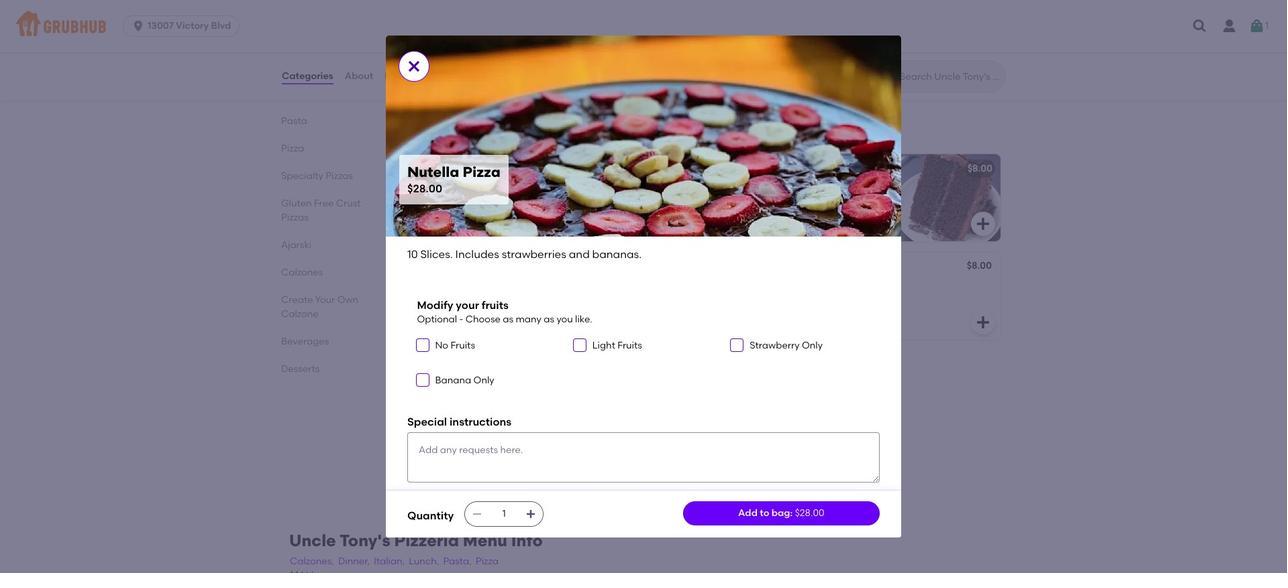 Task type: describe. For each thing, give the bounding box(es) containing it.
blvd
[[211, 20, 231, 32]]

13007 victory blvd button
[[123, 15, 245, 37]]

$8.00 for 5 layer chocolate cake
[[968, 163, 993, 175]]

main navigation navigation
[[0, 0, 1287, 52]]

gluten
[[281, 198, 312, 209]]

calzones, dinner, italian, lunch, pasta, pizza
[[290, 557, 499, 568]]

pizza down pasta
[[281, 143, 304, 154]]

specialty
[[281, 171, 323, 182]]

special
[[407, 416, 447, 429]]

create your own calzone
[[281, 295, 359, 320]]

no fruits
[[435, 341, 475, 352]]

13007 victory blvd
[[148, 20, 231, 32]]

new york cheesecake
[[418, 262, 520, 273]]

add to bag: $28.00
[[738, 508, 825, 519]]

chocolate
[[755, 163, 803, 175]]

cheesecake
[[463, 262, 520, 273]]

many
[[516, 314, 542, 326]]

like.
[[575, 314, 593, 326]]

ajarski
[[281, 240, 312, 251]]

tiramisu image
[[599, 154, 700, 242]]

categories
[[282, 70, 333, 82]]

italian,
[[374, 557, 405, 568]]

categories button
[[281, 52, 334, 101]]

Search Uncle Tony's Pizzeria search field
[[899, 70, 1001, 83]]

pizzeria
[[394, 532, 459, 551]]

italian, button
[[373, 555, 406, 570]]

bag:
[[772, 508, 793, 519]]

create
[[281, 295, 313, 306]]

banana only
[[435, 375, 494, 386]]

york
[[441, 262, 461, 273]]

cranberry
[[418, 44, 465, 55]]

juice
[[468, 44, 493, 55]]

only for strawberry only
[[802, 341, 823, 352]]

choose
[[466, 314, 501, 326]]

dinner,
[[338, 557, 370, 568]]

0 vertical spatial 10 slices. includes strawberries and bananas.
[[407, 248, 644, 261]]

reviews button
[[384, 52, 423, 101]]

your
[[315, 295, 335, 306]]

info
[[511, 532, 543, 551]]

nutella pizza image
[[599, 352, 700, 439]]

lunch, button
[[408, 555, 440, 570]]

fruits for light fruits
[[618, 341, 642, 352]]

1 button
[[1249, 14, 1269, 38]]

add
[[738, 508, 758, 519]]

calzones,
[[290, 557, 334, 568]]

$8.00 inside $8.00 button
[[967, 260, 992, 272]]

1 vertical spatial desserts
[[281, 364, 320, 375]]

0 vertical spatial bananas.
[[592, 248, 642, 261]]

1 horizontal spatial $28.00
[[795, 508, 825, 519]]

13007
[[148, 20, 174, 32]]

1 vertical spatial 10
[[418, 379, 427, 391]]

nutella pizza
[[418, 360, 478, 372]]

pizza button
[[475, 555, 499, 570]]

fruits
[[482, 299, 509, 312]]

modify your fruits optional - choose as many as you like.
[[417, 299, 593, 326]]

own
[[337, 295, 359, 306]]

svg image inside 1 button
[[1249, 18, 1265, 34]]

nutella for nutella pizza
[[418, 360, 452, 372]]

0 vertical spatial includes
[[455, 248, 499, 261]]

calzones
[[281, 267, 323, 279]]

crust
[[336, 198, 361, 209]]

only for banana only
[[474, 375, 494, 386]]

uncle tony's pizzeria menu info
[[289, 532, 543, 551]]

light fruits
[[593, 341, 642, 352]]

1
[[1265, 20, 1269, 31]]

$8.00 button
[[711, 253, 1001, 340]]

$8.00 for tiramisu
[[667, 163, 692, 175]]

1 vertical spatial slices.
[[430, 379, 458, 391]]

5 layer chocolate cake
[[719, 163, 830, 175]]

strawberry only
[[750, 341, 823, 352]]



Task type: vqa. For each thing, say whether or not it's contained in the screenshot.
$28.00
yes



Task type: locate. For each thing, give the bounding box(es) containing it.
pasta
[[281, 115, 307, 127]]

bananas. down banana
[[418, 393, 461, 404]]

1 horizontal spatial 10
[[418, 379, 427, 391]]

Input item quantity number field
[[489, 503, 519, 527]]

only right banana
[[474, 375, 494, 386]]

0 horizontal spatial desserts
[[281, 364, 320, 375]]

tab
[[276, 15, 381, 48]]

pizza down menu
[[476, 557, 499, 568]]

new york cheesecake image
[[599, 253, 700, 340]]

1 vertical spatial only
[[474, 375, 494, 386]]

slices. down the nutella pizza
[[430, 379, 458, 391]]

uncle
[[289, 532, 336, 551]]

pasta, button
[[443, 555, 472, 570]]

dinner, button
[[338, 555, 371, 570]]

about
[[345, 70, 373, 82]]

strawberries up cheesecake
[[502, 248, 566, 261]]

bananas. down tiramisu image
[[592, 248, 642, 261]]

1 horizontal spatial as
[[544, 314, 554, 326]]

menu
[[463, 532, 507, 551]]

optional
[[417, 314, 457, 326]]

desserts up tiramisu
[[407, 123, 468, 140]]

lunch,
[[409, 557, 439, 568]]

fruits
[[451, 341, 475, 352], [618, 341, 642, 352]]

0 horizontal spatial only
[[474, 375, 494, 386]]

svg image
[[1192, 18, 1208, 34], [132, 19, 145, 33], [675, 70, 691, 86], [675, 216, 691, 232], [975, 216, 991, 232], [975, 315, 991, 331], [418, 342, 427, 350], [576, 342, 584, 350], [733, 342, 741, 350], [418, 376, 427, 384]]

0 horizontal spatial fruits
[[451, 341, 475, 352]]

0 vertical spatial pizzas
[[326, 171, 353, 182]]

gluten free crust pizzas
[[281, 198, 361, 224]]

$8.00
[[667, 163, 692, 175], [968, 163, 993, 175], [967, 260, 992, 272]]

includes down the nutella pizza
[[460, 379, 498, 391]]

only
[[802, 341, 823, 352], [474, 375, 494, 386]]

0 vertical spatial desserts
[[407, 123, 468, 140]]

new york cheesecake button
[[410, 253, 700, 340]]

2 fruits from the left
[[618, 341, 642, 352]]

pizza inside nutella pizza $28.00
[[463, 164, 501, 180]]

0 vertical spatial $28.00
[[407, 182, 442, 195]]

pizzas down "gluten"
[[281, 212, 309, 224]]

fruits right the light
[[618, 341, 642, 352]]

layer
[[727, 163, 752, 175]]

sandwiches
[[281, 88, 336, 99]]

banana
[[435, 375, 471, 386]]

as left you
[[544, 314, 554, 326]]

1 vertical spatial 10 slices. includes strawberries and bananas.
[[418, 379, 577, 404]]

0 horizontal spatial 10
[[407, 248, 418, 261]]

0 horizontal spatial pizzas
[[281, 212, 309, 224]]

1 horizontal spatial desserts
[[407, 123, 468, 140]]

modify
[[417, 299, 453, 312]]

slices.
[[421, 248, 453, 261], [430, 379, 458, 391]]

0 vertical spatial only
[[802, 341, 823, 352]]

victory
[[176, 20, 209, 32]]

10 slices. includes strawberries and bananas. up cheesecake
[[407, 248, 644, 261]]

fruits for no fruits
[[451, 341, 475, 352]]

special instructions
[[407, 416, 512, 429]]

cake
[[806, 163, 830, 175]]

1 horizontal spatial bananas.
[[592, 248, 642, 261]]

0 vertical spatial strawberries
[[502, 248, 566, 261]]

Special instructions text field
[[407, 433, 880, 483]]

1 as from the left
[[503, 314, 513, 326]]

cranberry juice
[[418, 44, 493, 55]]

new
[[418, 262, 439, 273]]

0 vertical spatial and
[[569, 248, 590, 261]]

your
[[456, 299, 479, 312]]

and down you
[[559, 379, 577, 391]]

beverages
[[281, 336, 329, 348]]

slices. up the new
[[421, 248, 453, 261]]

1 horizontal spatial pizzas
[[326, 171, 353, 182]]

1 horizontal spatial fruits
[[618, 341, 642, 352]]

instructions
[[450, 416, 512, 429]]

1 vertical spatial $28.00
[[795, 508, 825, 519]]

search icon image
[[879, 68, 895, 85]]

strawberry
[[750, 341, 800, 352]]

nutella for nutella pizza $28.00
[[407, 164, 459, 180]]

svg image
[[1249, 18, 1265, 34], [406, 58, 422, 75], [472, 509, 483, 520], [526, 509, 536, 520]]

reviews
[[385, 70, 422, 82]]

0 horizontal spatial $28.00
[[407, 182, 442, 195]]

as down fruits
[[503, 314, 513, 326]]

light
[[593, 341, 615, 352]]

tony's
[[340, 532, 390, 551]]

and
[[569, 248, 590, 261], [559, 379, 577, 391]]

pizza
[[281, 143, 304, 154], [463, 164, 501, 180], [454, 360, 478, 372], [476, 557, 499, 568]]

0 vertical spatial 10
[[407, 248, 418, 261]]

$3.00
[[666, 42, 691, 54]]

pizzas
[[326, 171, 353, 182], [281, 212, 309, 224]]

strawberries
[[502, 248, 566, 261], [500, 379, 556, 391]]

pasta,
[[443, 557, 472, 568]]

2 as from the left
[[544, 314, 554, 326]]

no
[[435, 341, 448, 352]]

nutella
[[407, 164, 459, 180], [418, 360, 452, 372]]

0 vertical spatial nutella
[[407, 164, 459, 180]]

tiramisu
[[418, 163, 458, 175]]

0 horizontal spatial bananas.
[[418, 393, 461, 404]]

desserts down beverages
[[281, 364, 320, 375]]

quantity
[[407, 510, 454, 523]]

0 horizontal spatial as
[[503, 314, 513, 326]]

10 slices. includes strawberries and bananas.
[[407, 248, 644, 261], [418, 379, 577, 404]]

1 vertical spatial strawberries
[[500, 379, 556, 391]]

about button
[[344, 52, 374, 101]]

1 horizontal spatial only
[[802, 341, 823, 352]]

svg image inside 13007 victory blvd "button"
[[132, 19, 145, 33]]

strawberries up instructions
[[500, 379, 556, 391]]

5
[[719, 163, 724, 175]]

1 vertical spatial nutella
[[418, 360, 452, 372]]

only right strawberry
[[802, 341, 823, 352]]

free
[[314, 198, 334, 209]]

pizzas inside the gluten free crust pizzas
[[281, 212, 309, 224]]

10 left banana
[[418, 379, 427, 391]]

nutella inside nutella pizza $28.00
[[407, 164, 459, 180]]

calzones, button
[[289, 555, 335, 570]]

10
[[407, 248, 418, 261], [418, 379, 427, 391]]

calzone
[[281, 309, 319, 320]]

1 fruits from the left
[[451, 341, 475, 352]]

salads
[[281, 60, 312, 72]]

fruits right no
[[451, 341, 475, 352]]

desserts
[[407, 123, 468, 140], [281, 364, 320, 375]]

5 layer chocolate cake image
[[900, 154, 1001, 242]]

10 slices. includes strawberries and bananas. up instructions
[[418, 379, 577, 404]]

$28.00 down tiramisu
[[407, 182, 442, 195]]

0 vertical spatial slices.
[[421, 248, 453, 261]]

$28.00
[[407, 182, 442, 195], [795, 508, 825, 519]]

$28.00 right bag:
[[795, 508, 825, 519]]

1 vertical spatial pizzas
[[281, 212, 309, 224]]

pizzas up crust
[[326, 171, 353, 182]]

pizza right tiramisu
[[463, 164, 501, 180]]

1 vertical spatial includes
[[460, 379, 498, 391]]

specialty pizzas
[[281, 171, 353, 182]]

pizza up banana only at the bottom of page
[[454, 360, 478, 372]]

you
[[557, 314, 573, 326]]

$28.00 inside nutella pizza $28.00
[[407, 182, 442, 195]]

-
[[459, 314, 463, 326]]

1 vertical spatial and
[[559, 379, 577, 391]]

and up like.
[[569, 248, 590, 261]]

10 up 'modify'
[[407, 248, 418, 261]]

nutella pizza $28.00
[[407, 164, 501, 195]]

includes up new york cheesecake
[[455, 248, 499, 261]]

to
[[760, 508, 769, 519]]

1 vertical spatial bananas.
[[418, 393, 461, 404]]



